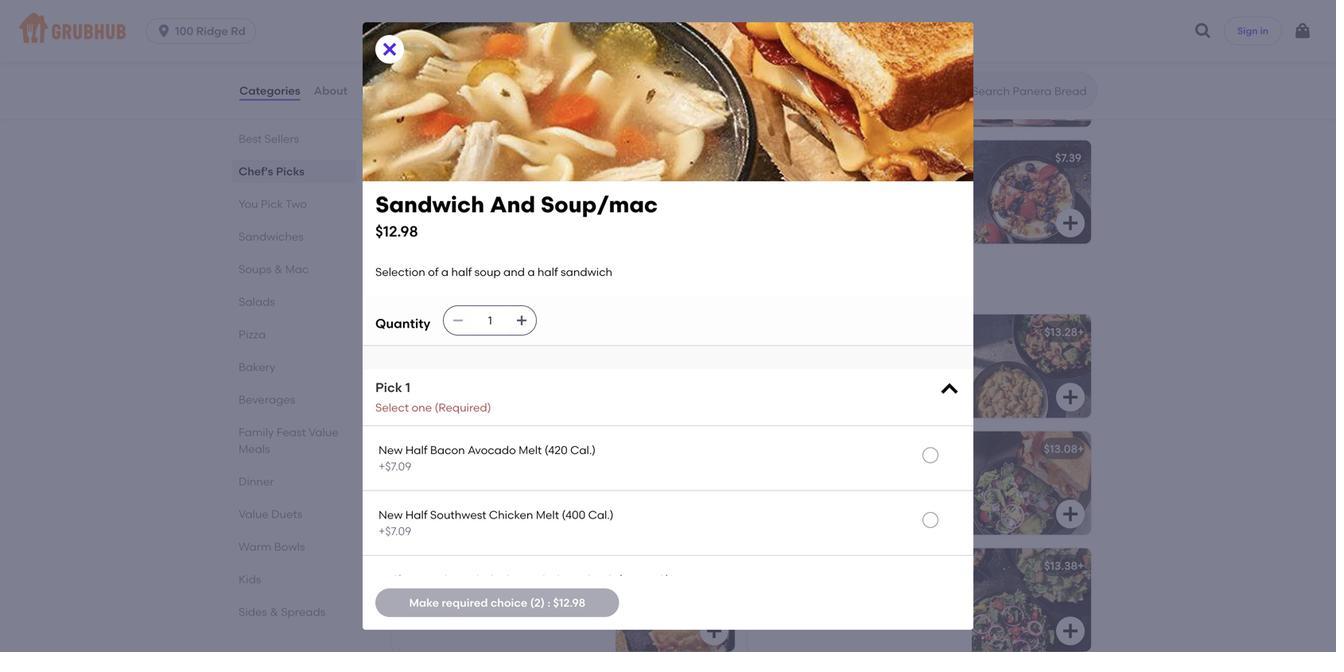 Task type: describe. For each thing, give the bounding box(es) containing it.
and for sandwich and soup/mac
[[458, 325, 480, 339]]

$6.39
[[693, 34, 722, 48]]

with inside 250 cal. a mix of fruit purees and juice concentrates, blended with a banana and plain greek yogurt and ice. allergens: contains milk
[[911, 73, 933, 86]]

1 horizontal spatial two
[[463, 277, 498, 297]]

honey,
[[902, 174, 938, 187]]

contains inside 480 cal. freshly baked sugar cookie topped with semi-sweet chocolate candies. allergens: contains wheat, soy, milk, egg
[[505, 206, 554, 219]]

allergens: inside regular (410 cal.), large (500 cal.) espresso, foamed milk & caramel, topped with whipped cream & a drizzle of caramel sauce. allergens: contains milk
[[537, 105, 590, 119]]

1 vertical spatial selection of a half soup and a half sandwich
[[401, 348, 584, 377]]

milk, inside 250 cal. greek yogurt with honey, maple butter pecan granola with whole grain oats, and fresh strawberries and blueberries. allergens: contains milk, tree nuts
[[864, 238, 888, 252]]

bacon
[[430, 444, 465, 457]]

a inside regular (410 cal.), large (500 cal.) espresso, foamed milk & caramel, topped with whipped cream & a drizzle of caramel sauce. allergens: contains milk
[[568, 89, 575, 102]]

new half bacon avocado melt (420 cal.) +$7.09
[[379, 444, 596, 473]]

pizza
[[239, 328, 266, 341]]

best
[[239, 132, 262, 146]]

avocado
[[468, 444, 516, 457]]

ice.
[[757, 105, 776, 119]]

250 cal. a mix of fruit purees and juice concentrates, blended with a banana and plain greek yogurt and ice. allergens: contains milk
[[757, 57, 951, 119]]

250 cal. greek yogurt with honey, maple butter pecan granola with whole grain oats, and fresh strawberries and blueberries. allergens: contains milk, tree nuts
[[757, 174, 941, 252]]

ridge
[[196, 24, 228, 38]]

topped inside 480 cal. freshly baked sugar cookie topped with semi-sweet chocolate candies. allergens: contains wheat, soy, milk, egg
[[401, 190, 441, 203]]

sandwich for sandwich and soup/mac
[[401, 325, 455, 339]]

svg image inside main navigation navigation
[[1294, 21, 1313, 41]]

cal.) inside the new half southwest chicken melt (400 cal.) +$7.09
[[588, 508, 614, 522]]

sandwich and soup/mac $12.98
[[376, 191, 658, 240]]

in
[[1261, 25, 1269, 36]]

pick 1 select one (required)
[[376, 380, 491, 415]]

sign in
[[1238, 25, 1269, 36]]

soup for sandwich and soup/mac image
[[500, 348, 526, 361]]

Input item quantity number field
[[473, 306, 508, 335]]

svg image up "$13.38 +"
[[1061, 505, 1080, 524]]

milk inside 250 cal. a mix of fruit purees and juice concentrates, blended with a banana and plain greek yogurt and ice. allergens: contains milk
[[886, 105, 907, 119]]

$7.39
[[1056, 151, 1082, 165]]

sandwich and sandwich image
[[616, 548, 735, 652]]

and for sandwich and soup/mac $12.98
[[490, 191, 536, 218]]

sandwiches
[[239, 230, 304, 243]]

grain
[[792, 206, 820, 219]]

480
[[401, 174, 421, 187]]

selection of a half soup and a half salad
[[757, 348, 940, 377]]

$13.38
[[1045, 559, 1078, 573]]

chef's picks
[[239, 165, 305, 178]]

selection for sandwich and salad image
[[757, 465, 807, 478]]

greek yogurt with mixed berries parfait image
[[972, 140, 1092, 244]]

of inside regular (410 cal.), large (500 cal.) espresso, foamed milk & caramel, topped with whipped cream & a drizzle of caramel sauce. allergens: contains milk
[[437, 105, 448, 119]]

sides
[[239, 605, 267, 619]]

egg
[[452, 222, 473, 236]]

oats,
[[823, 206, 849, 219]]

wheat,
[[556, 206, 595, 219]]

cal.) inside regular (410 cal.), large (500 cal.) espresso, foamed milk & caramel, topped with whipped cream & a drizzle of caramel sauce. allergens: contains milk
[[561, 57, 586, 70]]

a
[[804, 57, 812, 70]]

blueberries.
[[851, 222, 914, 236]]

0 vertical spatial pick
[[261, 197, 283, 211]]

concentrates,
[[786, 73, 861, 86]]

any for soup/mac.
[[467, 465, 487, 478]]

selection of any two half sandwiches button
[[391, 548, 735, 652]]

$13.38 +
[[1045, 559, 1085, 573]]

foamed
[[454, 73, 496, 86]]

about
[[314, 84, 348, 97]]

latte
[[452, 34, 481, 48]]

soup/mac and soup/mac image
[[616, 431, 735, 535]]

sweet
[[499, 190, 530, 203]]

480 cal. freshly baked sugar cookie topped with semi-sweet chocolate candies. allergens: contains wheat, soy, milk, egg
[[401, 174, 595, 236]]

blended
[[863, 73, 908, 86]]

family
[[239, 426, 274, 439]]

meals
[[239, 442, 270, 456]]

allergens: inside 250 cal. greek yogurt with honey, maple butter pecan granola with whole grain oats, and fresh strawberries and blueberries. allergens: contains milk, tree nuts
[[757, 238, 810, 252]]

allergens: inside 480 cal. freshly baked sugar cookie topped with semi-sweet chocolate candies. allergens: contains wheat, soy, milk, egg
[[449, 206, 502, 219]]

freshly
[[448, 174, 485, 187]]

sign
[[1238, 25, 1258, 36]]

any for half
[[467, 582, 487, 595]]

svg image inside 100 ridge rd button
[[156, 23, 172, 39]]

selection for sandwich and soup/mac image
[[401, 348, 451, 361]]

selection of a half sandwich and a half salad
[[757, 465, 942, 494]]

selection for the sandwich and sandwich image on the bottom of the page
[[401, 582, 451, 595]]

+$7.09 for new half southwest chicken melt (400 cal.) +$7.09
[[379, 525, 412, 538]]

sandwich for sandwich and soup/mac $12.98
[[376, 191, 485, 218]]

caramel
[[451, 105, 496, 119]]

1 horizontal spatial sandwich
[[561, 265, 613, 279]]

new half southwest chicken melt (400 cal.) +$7.09
[[379, 508, 614, 538]]

whole
[[757, 206, 789, 219]]

0 vertical spatial you
[[239, 197, 258, 211]]

milk inside regular (410 cal.), large (500 cal.) espresso, foamed milk & caramel, topped with whipped cream & a drizzle of caramel sauce. allergens: contains milk
[[453, 121, 474, 135]]

soup/mac and soup/mac
[[401, 442, 544, 456]]

half napa almond chicken salad sandwich (320 cal.) button
[[363, 556, 974, 620]]

and for soup/mac and soup/mac
[[461, 442, 484, 456]]

with inside 480 cal. freshly baked sugar cookie topped with semi-sweet chocolate candies. allergens: contains wheat, soy, milk, egg
[[443, 190, 466, 203]]

chicken for salad
[[482, 573, 526, 587]]

topped inside regular (410 cal.), large (500 cal.) espresso, foamed milk & caramel, topped with whipped cream & a drizzle of caramel sauce. allergens: contains milk
[[401, 89, 441, 102]]

southwest
[[430, 508, 487, 522]]

mix
[[815, 57, 834, 70]]

svg image left input item quantity number field
[[452, 314, 465, 327]]

100 ridge rd
[[175, 24, 246, 38]]

a inside 250 cal. a mix of fruit purees and juice concentrates, blended with a banana and plain greek yogurt and ice. allergens: contains milk
[[936, 73, 943, 86]]

beverages
[[239, 393, 295, 407]]

half napa almond chicken salad sandwich (320 cal.)
[[379, 573, 670, 587]]

mac
[[285, 263, 309, 276]]

chef's
[[239, 165, 273, 178]]

cal.),
[[469, 57, 497, 70]]

2 horizontal spatial pick
[[423, 277, 460, 297]]

select
[[376, 401, 409, 415]]

selection for soup/mac and salad image
[[757, 348, 807, 361]]

berries
[[895, 151, 933, 165]]

soy,
[[401, 222, 423, 236]]

(420
[[545, 444, 568, 457]]

plain
[[827, 89, 854, 102]]

sellers
[[265, 132, 299, 146]]

salad and salad image
[[972, 548, 1092, 652]]

with down honey, on the top right of the page
[[913, 190, 936, 203]]

yogurt
[[793, 151, 829, 165]]

rd
[[231, 24, 246, 38]]

of inside selection of a half sandwich and a half salad
[[810, 465, 821, 478]]

strawberries
[[757, 222, 824, 236]]

:
[[548, 596, 551, 610]]

sandwich and soup/mac image
[[616, 315, 735, 418]]

duets
[[271, 508, 303, 521]]

+$7.09 for new half bacon avocado melt (420 cal.) +$7.09
[[379, 460, 412, 473]]

new for new half southwest chicken melt (400 cal.) +$7.09
[[379, 508, 403, 522]]

Search Panera Bread search field
[[971, 84, 1092, 99]]

$6.39 +
[[693, 34, 728, 48]]

cal.) inside button
[[644, 573, 670, 587]]

strawberry banana smoothie
[[757, 34, 918, 48]]

reviews
[[361, 84, 406, 97]]

+ for $13.28
[[1078, 325, 1085, 339]]

bowls
[[274, 540, 305, 554]]

soup/mac for sandwich and soup/mac
[[483, 325, 541, 339]]

chicken for melt
[[489, 508, 533, 522]]

of inside 250 cal. a mix of fruit purees and juice concentrates, blended with a banana and plain greek yogurt and ice. allergens: contains milk
[[837, 57, 847, 70]]

caramel
[[401, 34, 449, 48]]

baked
[[488, 174, 522, 187]]

nuts
[[917, 238, 941, 252]]

regular (410 cal.), large (500 cal.) espresso, foamed milk & caramel, topped with whipped cream & a drizzle of caramel sauce. allergens: contains milk
[[401, 57, 590, 135]]

$13.28 +
[[1045, 325, 1085, 339]]

two for soup/mac.
[[490, 465, 510, 478]]

quantity
[[376, 316, 431, 331]]

maple
[[757, 190, 792, 203]]

semi-
[[469, 190, 499, 203]]

melt for (420
[[519, 444, 542, 457]]

of inside selection of a half soup and a half salad
[[810, 348, 821, 361]]

choice
[[491, 596, 528, 610]]

with
[[831, 151, 857, 165]]

svg image right input item quantity number field
[[516, 314, 528, 327]]

parfait
[[935, 151, 973, 165]]

tree
[[891, 238, 914, 252]]

250 for 250 cal. a mix of fruit purees and juice concentrates, blended with a banana and plain greek yogurt and ice. allergens: contains milk
[[757, 57, 777, 70]]

(320
[[618, 573, 642, 587]]

svg image down "$13.38 +"
[[1061, 622, 1080, 641]]



Task type: locate. For each thing, give the bounding box(es) containing it.
sign in button
[[1224, 17, 1282, 45]]

candy
[[401, 151, 437, 165]]

half inside button
[[379, 573, 401, 587]]

and up selection of any two soup/mac.
[[461, 442, 484, 456]]

you down the chef's
[[239, 197, 258, 211]]

cookie
[[440, 151, 479, 165]]

0 vertical spatial topped
[[401, 89, 441, 102]]

value duets
[[239, 508, 303, 521]]

salad for selection of a half sandwich and a half salad
[[781, 481, 810, 494]]

main navigation navigation
[[0, 0, 1337, 62]]

soup/mac
[[541, 191, 658, 218], [483, 325, 541, 339], [401, 442, 459, 456], [487, 442, 544, 456]]

0 vertical spatial $12.98
[[376, 223, 418, 240]]

two
[[286, 197, 307, 211], [463, 277, 498, 297]]

you
[[239, 197, 258, 211], [388, 277, 419, 297]]

$3.69
[[697, 151, 726, 165]]

allergens: inside 250 cal. a mix of fruit purees and juice concentrates, blended with a banana and plain greek yogurt and ice. allergens: contains milk
[[779, 105, 832, 119]]

1 vertical spatial topped
[[401, 190, 441, 203]]

contains inside regular (410 cal.), large (500 cal.) espresso, foamed milk & caramel, topped with whipped cream & a drizzle of caramel sauce. allergens: contains milk
[[401, 121, 450, 135]]

you up quantity
[[388, 277, 419, 297]]

salad for selection of a half soup and a half salad
[[757, 364, 787, 377]]

selection inside button
[[401, 582, 451, 595]]

250 up maple
[[757, 174, 777, 187]]

1 vertical spatial greek
[[757, 151, 790, 165]]

1 vertical spatial +$7.09
[[379, 525, 412, 538]]

half inside new half bacon avocado melt (420 cal.) +$7.09
[[406, 444, 428, 457]]

candies.
[[401, 206, 447, 219]]

sides & spreads
[[239, 605, 326, 619]]

cal.
[[780, 57, 801, 70], [424, 174, 445, 187], [780, 174, 801, 187]]

(400
[[562, 508, 586, 522]]

2 horizontal spatial sandwich
[[857, 465, 908, 478]]

1 vertical spatial pick
[[423, 277, 460, 297]]

purees
[[874, 57, 911, 70]]

1 horizontal spatial value
[[309, 426, 339, 439]]

milk, down candies. at the top left
[[425, 222, 449, 236]]

yogurt up pecan
[[839, 174, 874, 187]]

you pick two up sandwich and soup/mac
[[388, 277, 498, 297]]

0 vertical spatial sandwich
[[561, 265, 613, 279]]

selection of a half soup and a half sandwich up input item quantity number field
[[376, 265, 613, 279]]

soups & mac
[[239, 263, 309, 276]]

selection inside selection of a half sandwich and a half salad
[[757, 465, 807, 478]]

greek up "butter"
[[804, 174, 837, 187]]

allergens: down banana
[[779, 105, 832, 119]]

0 vertical spatial +$7.09
[[379, 460, 412, 473]]

greek yogurt with mixed berries parfait
[[757, 151, 973, 165]]

soup inside selection of a half soup and a half salad
[[857, 348, 883, 361]]

soup/mac for sandwich and soup/mac $12.98
[[541, 191, 658, 218]]

cal. up maple
[[780, 174, 801, 187]]

melt left (400
[[536, 508, 559, 522]]

1 vertical spatial new
[[379, 508, 403, 522]]

selection for soup/mac and soup/mac image in the bottom of the page
[[401, 465, 451, 478]]

allergens: down strawberries
[[757, 238, 810, 252]]

milk, inside 480 cal. freshly baked sugar cookie topped with semi-sweet chocolate candies. allergens: contains wheat, soy, milk, egg
[[425, 222, 449, 236]]

with inside regular (410 cal.), large (500 cal.) espresso, foamed milk & caramel, topped with whipped cream & a drizzle of caramel sauce. allergens: contains milk
[[443, 89, 466, 102]]

contains down drizzle
[[401, 121, 450, 135]]

and
[[490, 191, 536, 218], [458, 325, 480, 339], [461, 442, 484, 456]]

1 vertical spatial sandwich
[[401, 325, 455, 339]]

0 vertical spatial selection of a half soup and a half sandwich
[[376, 265, 613, 279]]

0 horizontal spatial two
[[286, 197, 307, 211]]

cal.) right (320
[[644, 573, 670, 587]]

topped up drizzle
[[401, 89, 441, 102]]

cal.) right (420
[[571, 444, 596, 457]]

2 new from the top
[[379, 508, 403, 522]]

1 vertical spatial two
[[463, 277, 498, 297]]

0 vertical spatial and
[[490, 191, 536, 218]]

1 horizontal spatial you pick two
[[388, 277, 498, 297]]

half left napa
[[379, 573, 401, 587]]

& right milk
[[523, 73, 532, 86]]

sandwich and soup/mac
[[401, 325, 541, 339]]

granola
[[868, 190, 910, 203]]

half inside selection of any two half sandwiches button
[[512, 582, 533, 595]]

2 vertical spatial sandwich
[[857, 465, 908, 478]]

selection of any two half sandwiches
[[401, 582, 599, 595]]

contains down oats,
[[813, 238, 862, 252]]

cal. for greek
[[780, 174, 801, 187]]

0 horizontal spatial you pick two
[[239, 197, 307, 211]]

with up the granola at the top of page
[[877, 174, 900, 187]]

0 horizontal spatial $12.98
[[376, 223, 418, 240]]

milk, down blueberries. on the top of the page
[[864, 238, 888, 252]]

$12.98 down candies. at the top left
[[376, 223, 418, 240]]

melt inside the new half southwest chicken melt (400 cal.) +$7.09
[[536, 508, 559, 522]]

topped up candies. at the top left
[[401, 190, 441, 203]]

and inside selection of a half sandwich and a half salad
[[911, 465, 932, 478]]

two down picks on the left of page
[[286, 197, 307, 211]]

2 two from the top
[[490, 582, 510, 595]]

250
[[757, 57, 777, 70], [757, 174, 777, 187]]

1 vertical spatial sandwich
[[401, 364, 453, 377]]

1 250 from the top
[[757, 57, 777, 70]]

candy cookie
[[401, 151, 479, 165]]

cal. for freshly
[[424, 174, 445, 187]]

greek left yogurt
[[757, 151, 790, 165]]

candy cookie image
[[616, 140, 735, 244]]

salad
[[529, 573, 560, 587]]

2 vertical spatial half
[[379, 573, 401, 587]]

svg image right in at the right top of the page
[[1294, 21, 1313, 41]]

1 vertical spatial chicken
[[482, 573, 526, 587]]

contains inside 250 cal. a mix of fruit purees and juice concentrates, blended with a banana and plain greek yogurt and ice. allergens: contains milk
[[834, 105, 883, 119]]

+$7.09 down select
[[379, 460, 412, 473]]

250 up juice
[[757, 57, 777, 70]]

soup/mac and salad image
[[972, 315, 1092, 418]]

new down select
[[379, 444, 403, 457]]

cal.) up caramel,
[[561, 57, 586, 70]]

reviews button
[[360, 62, 406, 119]]

250 for 250 cal. greek yogurt with honey, maple butter pecan granola with whole grain oats, and fresh strawberries and blueberries. allergens: contains milk, tree nuts
[[757, 174, 777, 187]]

0 horizontal spatial sandwich
[[401, 364, 453, 377]]

(410
[[446, 57, 466, 70]]

& right 'sides'
[[270, 605, 278, 619]]

salad inside selection of a half sandwich and a half salad
[[781, 481, 810, 494]]

1 topped from the top
[[401, 89, 441, 102]]

250 inside 250 cal. a mix of fruit purees and juice concentrates, blended with a banana and plain greek yogurt and ice. allergens: contains milk
[[757, 57, 777, 70]]

0 horizontal spatial pick
[[261, 197, 283, 211]]

1 vertical spatial yogurt
[[839, 174, 874, 187]]

+$7.09 up napa
[[379, 525, 412, 538]]

chocolate
[[533, 190, 588, 203]]

1 horizontal spatial greek
[[804, 174, 837, 187]]

juice
[[757, 73, 783, 86]]

sandwich left (320
[[563, 573, 616, 587]]

categories button
[[239, 62, 301, 119]]

melt for (400
[[536, 508, 559, 522]]

milk down blended
[[886, 105, 907, 119]]

+ for $13.08
[[1078, 442, 1085, 456]]

yogurt down blended
[[892, 89, 927, 102]]

1 vertical spatial 250
[[757, 174, 777, 187]]

cal. inside 250 cal. a mix of fruit purees and juice concentrates, blended with a banana and plain greek yogurt and ice. allergens: contains milk
[[780, 57, 801, 70]]

two up make required choice (2) : $12.98
[[490, 582, 510, 595]]

with down freshly
[[443, 190, 466, 203]]

sugar
[[525, 174, 556, 187]]

sandwich
[[561, 265, 613, 279], [401, 364, 453, 377], [857, 465, 908, 478]]

one
[[412, 401, 432, 415]]

any up required
[[467, 582, 487, 595]]

1 vertical spatial two
[[490, 582, 510, 595]]

new for new half bacon avocado melt (420 cal.) +$7.09
[[379, 444, 403, 457]]

1 horizontal spatial yogurt
[[892, 89, 927, 102]]

+$7.09 inside new half bacon avocado melt (420 cal.) +$7.09
[[379, 460, 412, 473]]

1 vertical spatial milk,
[[864, 238, 888, 252]]

salad inside selection of a half soup and a half salad
[[757, 364, 787, 377]]

sandwich inside sandwich and soup/mac $12.98
[[376, 191, 485, 218]]

0 horizontal spatial milk
[[453, 121, 474, 135]]

0 horizontal spatial you
[[239, 197, 258, 211]]

sandwich and salad image
[[972, 431, 1092, 535]]

0 vertical spatial two
[[490, 465, 510, 478]]

pick down chef's picks
[[261, 197, 283, 211]]

melt inside new half bacon avocado melt (420 cal.) +$7.09
[[519, 444, 542, 457]]

2 +$7.09 from the top
[[379, 525, 412, 538]]

best sellers
[[239, 132, 299, 146]]

chicken inside button
[[482, 573, 526, 587]]

cal. for a
[[780, 57, 801, 70]]

kids
[[239, 573, 261, 586]]

melt
[[519, 444, 542, 457], [536, 508, 559, 522]]

chicken inside the new half southwest chicken melt (400 cal.) +$7.09
[[489, 508, 533, 522]]

napa
[[403, 573, 434, 587]]

1 vertical spatial you
[[388, 277, 419, 297]]

1 horizontal spatial $12.98
[[553, 596, 586, 610]]

1 vertical spatial melt
[[536, 508, 559, 522]]

0 horizontal spatial value
[[239, 508, 269, 521]]

and down baked
[[490, 191, 536, 218]]

and right quantity
[[458, 325, 480, 339]]

allergens: down "cream"
[[537, 105, 590, 119]]

0 vertical spatial new
[[379, 444, 403, 457]]

$12.98 down sandwiches
[[553, 596, 586, 610]]

pick inside the pick 1 select one (required)
[[376, 380, 402, 396]]

1 vertical spatial any
[[467, 582, 487, 595]]

any down soup/mac and soup/mac
[[467, 465, 487, 478]]

0 vertical spatial milk,
[[425, 222, 449, 236]]

sandwich inside selection of a half sandwich and a half salad
[[857, 465, 908, 478]]

0 horizontal spatial yogurt
[[839, 174, 874, 187]]

soup/mac for soup/mac and soup/mac
[[487, 442, 544, 456]]

& down caramel,
[[556, 89, 565, 102]]

0 horizontal spatial greek
[[757, 151, 790, 165]]

soup/mac inside sandwich and soup/mac $12.98
[[541, 191, 658, 218]]

100 ridge rd button
[[146, 18, 262, 44]]

you pick two
[[239, 197, 307, 211], [388, 277, 498, 297]]

2 vertical spatial pick
[[376, 380, 402, 396]]

2 vertical spatial sandwich
[[563, 573, 616, 587]]

1 vertical spatial you pick two
[[388, 277, 498, 297]]

1 vertical spatial $12.98
[[553, 596, 586, 610]]

and inside sandwich and soup/mac $12.98
[[490, 191, 536, 218]]

1 vertical spatial value
[[239, 508, 269, 521]]

(2)
[[530, 596, 545, 610]]

contains inside 250 cal. greek yogurt with honey, maple butter pecan granola with whole grain oats, and fresh strawberries and blueberries. allergens: contains milk, tree nuts
[[813, 238, 862, 252]]

1 horizontal spatial milk
[[886, 105, 907, 119]]

strawberry banana smoothie image
[[972, 23, 1092, 127]]

value up warm
[[239, 508, 269, 521]]

svg image
[[1194, 21, 1213, 41], [156, 23, 172, 39], [705, 97, 724, 116], [1061, 97, 1080, 116], [1061, 213, 1080, 233], [939, 379, 961, 401], [1061, 388, 1080, 407], [705, 622, 724, 641]]

1 vertical spatial half
[[406, 508, 428, 522]]

1 horizontal spatial you
[[388, 277, 419, 297]]

value inside the family feast value meals
[[309, 426, 339, 439]]

sauce.
[[499, 105, 534, 119]]

family feast value meals
[[239, 426, 339, 456]]

banana
[[821, 34, 864, 48]]

half for southwest
[[406, 508, 428, 522]]

make required choice (2) : $12.98
[[409, 596, 586, 610]]

$12.98 inside sandwich and soup/mac $12.98
[[376, 223, 418, 240]]

1 +$7.09 from the top
[[379, 460, 412, 473]]

caramel latte image
[[616, 23, 735, 127]]

cal.) right (400
[[588, 508, 614, 522]]

contains down sweet
[[505, 206, 554, 219]]

greek down blended
[[857, 89, 889, 102]]

cal. left the a
[[780, 57, 801, 70]]

contains down plain
[[834, 105, 883, 119]]

two for half
[[490, 582, 510, 595]]

selection of a half soup and a half sandwich down sandwich and soup/mac
[[401, 348, 584, 377]]

0 vertical spatial greek
[[857, 89, 889, 102]]

banana
[[757, 89, 800, 102]]

about button
[[313, 62, 349, 119]]

yogurt inside 250 cal. greek yogurt with honey, maple butter pecan granola with whole grain oats, and fresh strawberries and blueberries. allergens: contains milk, tree nuts
[[839, 174, 874, 187]]

0 vertical spatial chicken
[[489, 508, 533, 522]]

0 vertical spatial yogurt
[[892, 89, 927, 102]]

salad
[[757, 364, 787, 377], [781, 481, 810, 494]]

$13.08
[[1044, 442, 1078, 456]]

new inside new half bacon avocado melt (420 cal.) +$7.09
[[379, 444, 403, 457]]

search icon image
[[947, 81, 966, 100]]

0 vertical spatial 250
[[757, 57, 777, 70]]

chicken
[[489, 508, 533, 522], [482, 573, 526, 587]]

yogurt inside 250 cal. a mix of fruit purees and juice concentrates, blended with a banana and plain greek yogurt and ice. allergens: contains milk
[[892, 89, 927, 102]]

regular
[[401, 57, 443, 70]]

half for bacon
[[406, 444, 428, 457]]

0 vertical spatial you pick two
[[239, 197, 307, 211]]

milk down caramel
[[453, 121, 474, 135]]

& left mac
[[274, 263, 283, 276]]

0 horizontal spatial milk,
[[425, 222, 449, 236]]

sandwich up soy,
[[376, 191, 485, 218]]

0 vertical spatial half
[[406, 444, 428, 457]]

250 inside 250 cal. greek yogurt with honey, maple butter pecan granola with whole grain oats, and fresh strawberries and blueberries. allergens: contains milk, tree nuts
[[757, 174, 777, 187]]

1 two from the top
[[490, 465, 510, 478]]

half left bacon
[[406, 444, 428, 457]]

$13.08 +
[[1044, 442, 1085, 456]]

1
[[406, 380, 411, 396]]

with down purees
[[911, 73, 933, 86]]

of inside button
[[454, 582, 464, 595]]

feast
[[277, 426, 306, 439]]

warm bowls
[[239, 540, 305, 554]]

svg image left regular on the left of the page
[[380, 40, 399, 59]]

value right the feast
[[309, 426, 339, 439]]

2 vertical spatial and
[[461, 442, 484, 456]]

2 250 from the top
[[757, 174, 777, 187]]

1 horizontal spatial pick
[[376, 380, 402, 396]]

new
[[379, 444, 403, 457], [379, 508, 403, 522]]

new left southwest
[[379, 508, 403, 522]]

1 any from the top
[[467, 465, 487, 478]]

half left southwest
[[406, 508, 428, 522]]

value
[[309, 426, 339, 439], [239, 508, 269, 521]]

$12.98
[[376, 223, 418, 240], [553, 596, 586, 610]]

1 vertical spatial milk
[[453, 121, 474, 135]]

fruit
[[850, 57, 871, 70]]

2 any from the top
[[467, 582, 487, 595]]

2 vertical spatial greek
[[804, 174, 837, 187]]

+$7.09 inside the new half southwest chicken melt (400 cal.) +$7.09
[[379, 525, 412, 538]]

pecan
[[831, 190, 865, 203]]

1 vertical spatial and
[[458, 325, 480, 339]]

cal. inside 480 cal. freshly baked sugar cookie topped with semi-sweet chocolate candies. allergens: contains wheat, soy, milk, egg
[[424, 174, 445, 187]]

+ for $13.38
[[1078, 559, 1085, 573]]

caramel latte
[[401, 34, 481, 48]]

0 vertical spatial value
[[309, 426, 339, 439]]

soup for soup/mac and salad image
[[857, 348, 883, 361]]

chicken down selection of any two soup/mac.
[[489, 508, 533, 522]]

pick up quantity
[[423, 277, 460, 297]]

0 vertical spatial melt
[[519, 444, 542, 457]]

cookie
[[558, 174, 594, 187]]

yogurt
[[892, 89, 927, 102], [839, 174, 874, 187]]

make
[[409, 596, 439, 610]]

with
[[911, 73, 933, 86], [443, 89, 466, 102], [877, 174, 900, 187], [443, 190, 466, 203], [913, 190, 936, 203]]

categories
[[239, 84, 300, 97]]

new inside the new half southwest chicken melt (400 cal.) +$7.09
[[379, 508, 403, 522]]

sandwich inside half napa almond chicken salad sandwich (320 cal.) button
[[563, 573, 616, 587]]

1 new from the top
[[379, 444, 403, 457]]

cal.)
[[561, 57, 586, 70], [571, 444, 596, 457], [588, 508, 614, 522], [644, 573, 670, 587]]

1 horizontal spatial milk,
[[864, 238, 888, 252]]

smoothie
[[866, 34, 918, 48]]

2 topped from the top
[[401, 190, 441, 203]]

1 vertical spatial salad
[[781, 481, 810, 494]]

two up input item quantity number field
[[463, 277, 498, 297]]

two inside button
[[490, 582, 510, 595]]

melt up soup/mac.
[[519, 444, 542, 457]]

cal. down candy cookie
[[424, 174, 445, 187]]

0 vertical spatial milk
[[886, 105, 907, 119]]

allergens: down semi-
[[449, 206, 502, 219]]

+ for $6.39
[[722, 34, 728, 48]]

0 vertical spatial salad
[[757, 364, 787, 377]]

selection of a half soup and a half sandwich
[[376, 265, 613, 279], [401, 348, 584, 377]]

contains
[[834, 105, 883, 119], [401, 121, 450, 135], [505, 206, 554, 219], [813, 238, 862, 252]]

2 horizontal spatial greek
[[857, 89, 889, 102]]

drizzle
[[401, 105, 435, 119]]

0 vertical spatial two
[[286, 197, 307, 211]]

cal.) inside new half bacon avocado melt (420 cal.) +$7.09
[[571, 444, 596, 457]]

espresso,
[[401, 73, 451, 86]]

two down "avocado"
[[490, 465, 510, 478]]

any inside button
[[467, 582, 487, 595]]

required
[[442, 596, 488, 610]]

selection inside selection of a half soup and a half salad
[[757, 348, 807, 361]]

half inside the new half southwest chicken melt (400 cal.) +$7.09
[[406, 508, 428, 522]]

greek inside 250 cal. greek yogurt with honey, maple butter pecan granola with whole grain oats, and fresh strawberries and blueberries. allergens: contains milk, tree nuts
[[804, 174, 837, 187]]

sandwich up 1
[[401, 325, 455, 339]]

and
[[913, 57, 935, 70], [803, 89, 824, 102], [929, 89, 951, 102], [852, 206, 874, 219], [827, 222, 848, 236], [504, 265, 525, 279], [529, 348, 551, 361], [885, 348, 907, 361], [911, 465, 932, 478]]

+
[[722, 34, 728, 48], [1078, 325, 1085, 339], [1078, 442, 1085, 456], [1078, 559, 1085, 573]]

svg image
[[1294, 21, 1313, 41], [380, 40, 399, 59], [452, 314, 465, 327], [516, 314, 528, 327], [1061, 505, 1080, 524], [1061, 622, 1080, 641]]

you pick two down chef's picks
[[239, 197, 307, 211]]

spreads
[[281, 605, 326, 619]]

0 vertical spatial any
[[467, 465, 487, 478]]

and inside selection of a half soup and a half salad
[[885, 348, 907, 361]]

0 vertical spatial sandwich
[[376, 191, 485, 218]]

with up caramel
[[443, 89, 466, 102]]

(required)
[[435, 401, 491, 415]]

greek inside 250 cal. a mix of fruit purees and juice concentrates, blended with a banana and plain greek yogurt and ice. allergens: contains milk
[[857, 89, 889, 102]]

chicken up choice
[[482, 573, 526, 587]]

pick left 1
[[376, 380, 402, 396]]

cal. inside 250 cal. greek yogurt with honey, maple butter pecan granola with whole grain oats, and fresh strawberries and blueberries. allergens: contains milk, tree nuts
[[780, 174, 801, 187]]

large
[[500, 57, 531, 70]]



Task type: vqa. For each thing, say whether or not it's contained in the screenshot.
THE PAN- inside the House-made vegetable dumplings. Chef Joe Chow's original recipe. Enjoy either Steamed or Pan- Fried. Allergens include Gluten.
no



